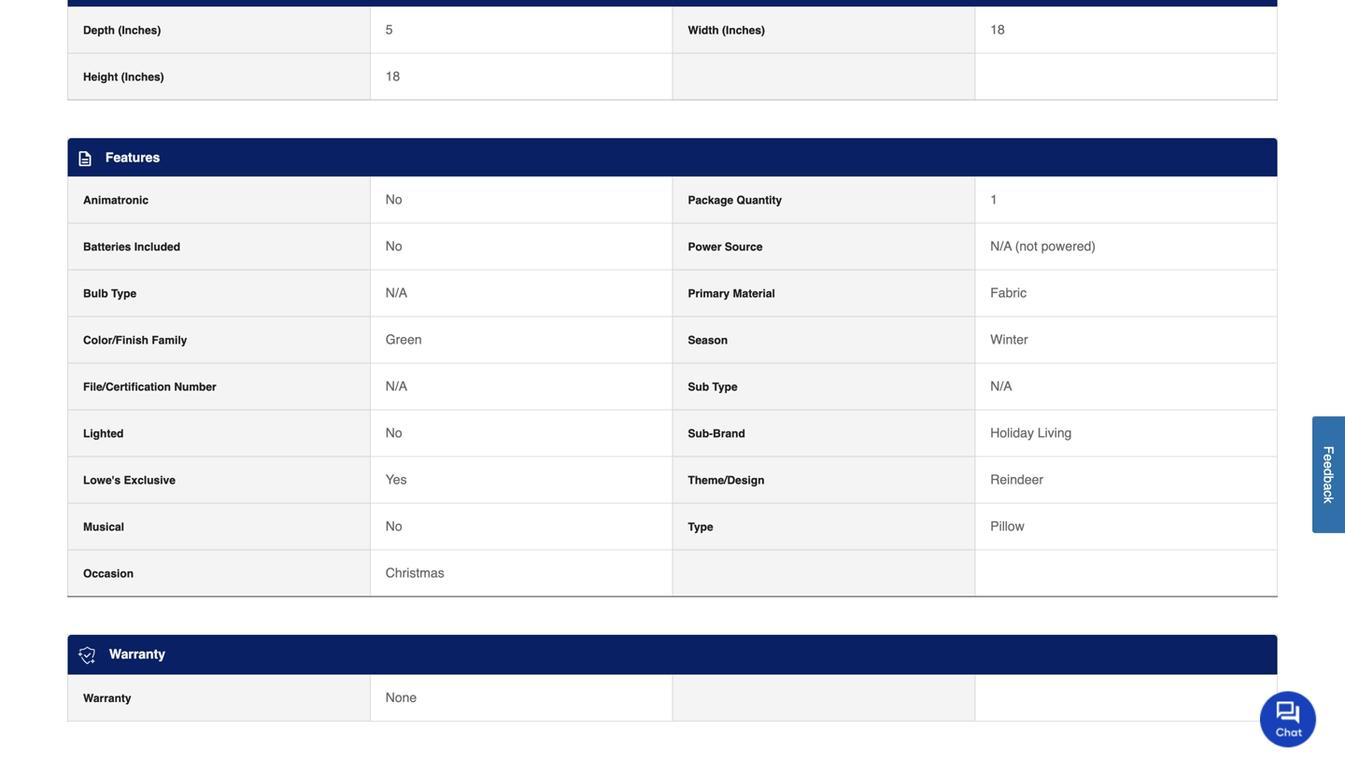 Task type: describe. For each thing, give the bounding box(es) containing it.
sub type
[[688, 381, 738, 394]]

1
[[990, 192, 998, 207]]

exclusive
[[124, 474, 176, 487]]

winter
[[990, 332, 1028, 347]]

1 vertical spatial warranty
[[83, 692, 131, 705]]

type for bulb type
[[111, 287, 136, 300]]

yes
[[386, 472, 407, 487]]

c
[[1321, 490, 1336, 497]]

0 vertical spatial warranty
[[109, 647, 165, 662]]

theme/design
[[688, 474, 765, 487]]

file/certification
[[83, 381, 171, 394]]

n/a down winter
[[990, 379, 1012, 394]]

christmas
[[386, 566, 444, 581]]

0 vertical spatial 18
[[990, 22, 1005, 37]]

n/a down green
[[386, 379, 407, 394]]

package quantity
[[688, 194, 782, 207]]

batteries
[[83, 241, 131, 254]]

season
[[688, 334, 728, 347]]

b
[[1321, 476, 1336, 483]]

n/a left (not on the top of the page
[[990, 239, 1012, 254]]

none
[[386, 690, 417, 705]]

primary
[[688, 287, 730, 300]]

package
[[688, 194, 733, 207]]

height
[[83, 71, 118, 84]]

(inches) right width
[[722, 24, 765, 37]]

bulb
[[83, 287, 108, 300]]

lowe's exclusive
[[83, 474, 176, 487]]

power
[[688, 241, 722, 254]]

color/finish
[[83, 334, 149, 347]]

holiday living
[[990, 426, 1072, 440]]

height (inches)
[[83, 71, 164, 84]]

sub-brand
[[688, 427, 745, 440]]

notes image
[[78, 151, 92, 166]]

color/finish family
[[83, 334, 187, 347]]

depth (inches)
[[83, 24, 161, 37]]

no for n/a (not powered)
[[386, 239, 402, 254]]

musical
[[83, 521, 124, 534]]

brand
[[713, 427, 745, 440]]

source
[[725, 241, 763, 254]]



Task type: locate. For each thing, give the bounding box(es) containing it.
(not
[[1015, 239, 1038, 254]]

n/a (not powered)
[[990, 239, 1096, 254]]

type for sub type
[[712, 381, 738, 394]]

warranty
[[109, 647, 165, 662], [83, 692, 131, 705]]

5
[[386, 22, 393, 37]]

(inches) right 'depth'
[[118, 24, 161, 37]]

lowe's
[[83, 474, 121, 487]]

3 no from the top
[[386, 426, 402, 440]]

primary material
[[688, 287, 775, 300]]

(inches) for 5
[[118, 24, 161, 37]]

0 vertical spatial type
[[111, 287, 136, 300]]

2 vertical spatial type
[[688, 521, 713, 534]]

4 no from the top
[[386, 519, 402, 534]]

k
[[1321, 497, 1336, 504]]

1 no from the top
[[386, 192, 402, 207]]

1 horizontal spatial 18
[[990, 22, 1005, 37]]

e
[[1321, 454, 1336, 461], [1321, 461, 1336, 469]]

a
[[1321, 483, 1336, 490]]

(inches) right height
[[121, 71, 164, 84]]

number
[[174, 381, 216, 394]]

f e e d b a c k button
[[1312, 416, 1345, 533]]

bulb type
[[83, 287, 136, 300]]

n/a
[[990, 239, 1012, 254], [386, 285, 407, 300], [386, 379, 407, 394], [990, 379, 1012, 394]]

no for holiday living
[[386, 426, 402, 440]]

f
[[1321, 446, 1336, 454]]

living
[[1038, 426, 1072, 440]]

18
[[990, 22, 1005, 37], [386, 69, 400, 84]]

0 horizontal spatial 18
[[386, 69, 400, 84]]

powered)
[[1041, 239, 1096, 254]]

depth
[[83, 24, 115, 37]]

type right the sub
[[712, 381, 738, 394]]

1 vertical spatial type
[[712, 381, 738, 394]]

2 e from the top
[[1321, 461, 1336, 469]]

(inches)
[[118, 24, 161, 37], [722, 24, 765, 37], [121, 71, 164, 84]]

included
[[134, 241, 180, 254]]

reindeer
[[990, 472, 1043, 487]]

power source
[[688, 241, 763, 254]]

pillow
[[990, 519, 1025, 534]]

width
[[688, 24, 719, 37]]

lighted
[[83, 427, 124, 440]]

sub-
[[688, 427, 713, 440]]

2 no from the top
[[386, 239, 402, 254]]

type right bulb
[[111, 287, 136, 300]]

material
[[733, 287, 775, 300]]

no for pillow
[[386, 519, 402, 534]]

f e e d b a c k
[[1321, 446, 1336, 504]]

file/certification number
[[83, 381, 216, 394]]

no for 1
[[386, 192, 402, 207]]

occasion
[[83, 568, 134, 581]]

fabric
[[990, 285, 1027, 300]]

family
[[152, 334, 187, 347]]

e up d on the bottom right of the page
[[1321, 454, 1336, 461]]

1 vertical spatial 18
[[386, 69, 400, 84]]

e up "b"
[[1321, 461, 1336, 469]]

(inches) for 18
[[121, 71, 164, 84]]

holiday
[[990, 426, 1034, 440]]

d
[[1321, 469, 1336, 476]]

green
[[386, 332, 422, 347]]

no
[[386, 192, 402, 207], [386, 239, 402, 254], [386, 426, 402, 440], [386, 519, 402, 534]]

batteries included
[[83, 241, 180, 254]]

n/a up green
[[386, 285, 407, 300]]

type down theme/design
[[688, 521, 713, 534]]

animatronic
[[83, 194, 149, 207]]

type
[[111, 287, 136, 300], [712, 381, 738, 394], [688, 521, 713, 534]]

width (inches)
[[688, 24, 765, 37]]

chat invite button image
[[1260, 691, 1317, 748]]

1 e from the top
[[1321, 454, 1336, 461]]

quantity
[[737, 194, 782, 207]]

sub
[[688, 381, 709, 394]]

features
[[105, 150, 160, 165]]



Task type: vqa. For each thing, say whether or not it's contained in the screenshot.


